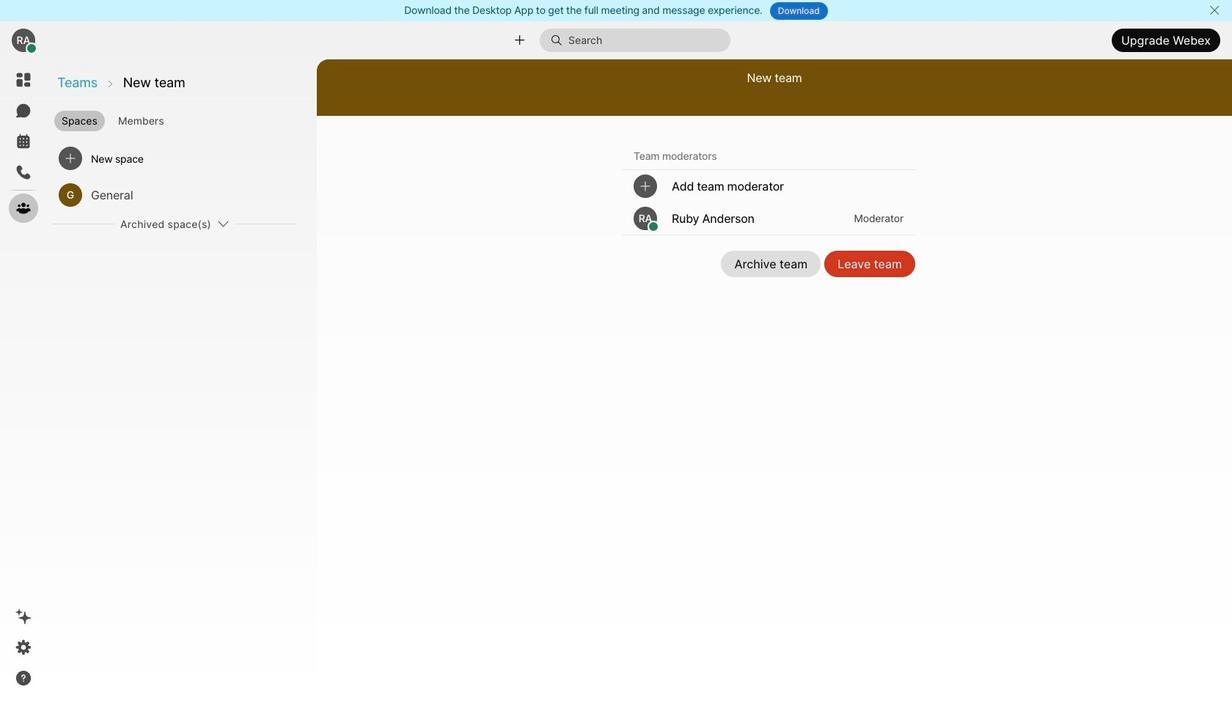 Task type: describe. For each thing, give the bounding box(es) containing it.
add team moderator list item
[[622, 170, 916, 203]]

ruby anderson list item
[[622, 203, 916, 235]]

cancel_16 image
[[1209, 4, 1221, 16]]



Task type: vqa. For each thing, say whether or not it's contained in the screenshot.
Arrow Down_16 icon
yes



Task type: locate. For each thing, give the bounding box(es) containing it.
team moderators list
[[622, 170, 916, 236]]

tab list
[[51, 105, 316, 133]]

general list item
[[53, 177, 296, 214]]

navigation
[[0, 59, 47, 707]]

list item
[[53, 140, 296, 177]]

arrow down_16 image
[[217, 218, 229, 230]]

webex tab list
[[9, 65, 38, 223]]



